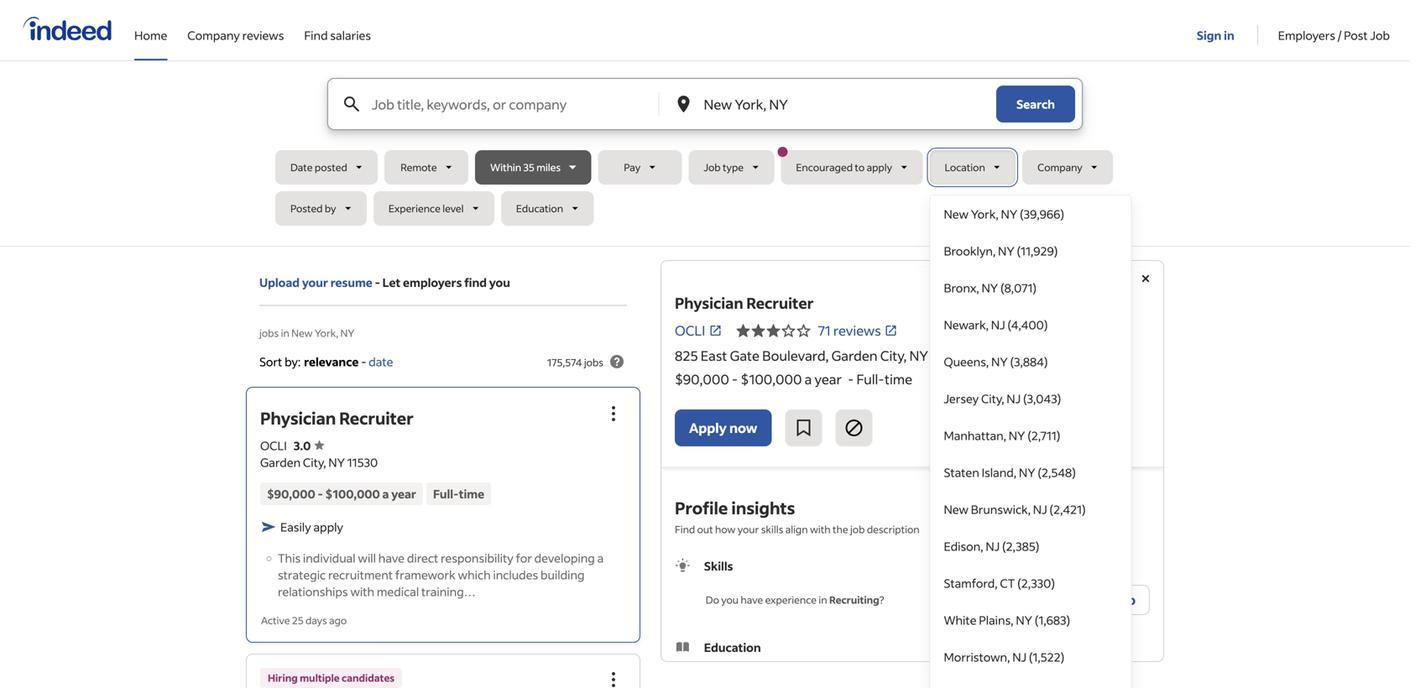 Task type: locate. For each thing, give the bounding box(es) containing it.
1 vertical spatial company
[[1038, 161, 1083, 174]]

new up brooklyn, at right
[[944, 207, 969, 222]]

physician up 3.0 on the left of the page
[[260, 407, 336, 429]]

1 vertical spatial jobs
[[584, 356, 604, 369]]

0 vertical spatial ocli
[[675, 322, 705, 339]]

0 horizontal spatial in
[[281, 327, 289, 340]]

hiring multiple candidates
[[268, 672, 395, 685]]

1 vertical spatial garden
[[260, 455, 301, 470]]

0 vertical spatial have
[[378, 551, 405, 566]]

1 horizontal spatial a
[[597, 551, 604, 566]]

0 horizontal spatial time
[[459, 486, 484, 501]]

11530
[[931, 347, 966, 364], [347, 455, 378, 470]]

in right sign
[[1224, 28, 1235, 43]]

do
[[706, 593, 719, 606]]

job
[[1370, 28, 1390, 43], [704, 161, 721, 174]]

find left out
[[675, 523, 695, 536]]

jobs left help icon
[[584, 356, 604, 369]]

1 horizontal spatial $100,000
[[741, 371, 802, 388]]

reviews left find salaries
[[242, 28, 284, 43]]

11530 down the newark,
[[931, 347, 966, 364]]

menu containing new york, ny (39,966)
[[930, 195, 1132, 688]]

1 horizontal spatial find
[[675, 523, 695, 536]]

education down do
[[704, 640, 761, 655]]

0 vertical spatial new
[[944, 207, 969, 222]]

reviews right 71
[[833, 322, 881, 339]]

1 vertical spatial education
[[704, 640, 761, 655]]

ocli up 825
[[675, 322, 705, 339]]

home
[[134, 28, 167, 43]]

recruiter down date
[[339, 407, 414, 429]]

year for $90,000 - $100,000 a year - full-time
[[815, 371, 842, 388]]

1 vertical spatial in
[[281, 327, 289, 340]]

full- down 71 reviews link
[[857, 371, 885, 388]]

out
[[697, 523, 713, 536]]

nj left the (4,400)
[[991, 317, 1005, 332]]

ny left (11,929)
[[998, 243, 1015, 259]]

3.0 out of five stars rating image
[[294, 438, 324, 453]]

ocli left 3.0 on the left of the page
[[260, 438, 287, 453]]

1 horizontal spatial year
[[815, 371, 842, 388]]

-
[[375, 275, 380, 290], [361, 354, 366, 369], [732, 371, 738, 388], [848, 371, 854, 388], [318, 486, 323, 501]]

physician recruiter up 3 out of 5 stars image at right top
[[675, 293, 814, 313]]

menu inside search field
[[930, 195, 1132, 688]]

in for jobs
[[281, 327, 289, 340]]

physician recruiter button
[[260, 407, 414, 429]]

garden
[[832, 347, 878, 364], [260, 455, 301, 470]]

1 horizontal spatial $90,000
[[675, 371, 729, 388]]

$90,000 - $100,000 a year - full-time
[[675, 371, 913, 388]]

0 vertical spatial physician
[[675, 293, 743, 313]]

with down recruitment
[[350, 584, 374, 599]]

apply right the to
[[867, 161, 892, 174]]

nj for (4,400)
[[991, 317, 1005, 332]]

11530 up $90,000 - $100,000 a year
[[347, 455, 378, 470]]

recruitment
[[328, 567, 393, 582]]

0 horizontal spatial you
[[489, 275, 510, 290]]

posted
[[290, 202, 323, 215]]

home link
[[134, 0, 167, 57]]

find left salaries
[[304, 28, 328, 43]]

0 horizontal spatial jobs
[[259, 327, 279, 340]]

education group
[[675, 639, 1150, 688]]

0 vertical spatial york,
[[971, 207, 999, 222]]

0 horizontal spatial have
[[378, 551, 405, 566]]

2 vertical spatial a
[[597, 551, 604, 566]]

ct
[[1000, 576, 1015, 591]]

71 reviews link
[[818, 322, 898, 339]]

nj for (1,522)
[[1013, 650, 1027, 665]]

0 horizontal spatial physician recruiter
[[260, 407, 414, 429]]

your right upload
[[302, 275, 328, 290]]

in inside skills group
[[819, 593, 827, 606]]

1 horizontal spatial physician recruiter
[[675, 293, 814, 313]]

time down 71 reviews link
[[885, 371, 913, 388]]

$90,000 up easily
[[267, 486, 315, 501]]

1 vertical spatial $100,000
[[325, 486, 380, 501]]

1 horizontal spatial you
[[721, 593, 739, 606]]

time
[[885, 371, 913, 388], [459, 486, 484, 501]]

1 vertical spatial with
[[350, 584, 374, 599]]

job
[[850, 523, 865, 536]]

1 horizontal spatial education
[[704, 640, 761, 655]]

0 vertical spatial apply
[[867, 161, 892, 174]]

0 horizontal spatial a
[[382, 486, 389, 501]]

apply up individual
[[313, 519, 343, 535]]

- down garden city, ny 11530
[[318, 486, 323, 501]]

1 horizontal spatial full-
[[857, 371, 885, 388]]

ny left (3,884)
[[991, 354, 1008, 369]]

have right will
[[378, 551, 405, 566]]

0 horizontal spatial recruiter
[[339, 407, 414, 429]]

1 vertical spatial $90,000
[[267, 486, 315, 501]]

post
[[1344, 28, 1368, 43]]

encouraged to apply
[[796, 161, 892, 174]]

physician up the 'ocli' link
[[675, 293, 743, 313]]

(2,330)
[[1017, 576, 1055, 591]]

ny up relevance
[[340, 327, 355, 340]]

search: Job title, keywords, or company text field
[[369, 79, 658, 129]]

$100,000 down garden city, ny 11530
[[325, 486, 380, 501]]

0 vertical spatial a
[[805, 371, 812, 388]]

None search field
[[275, 78, 1135, 688]]

2 vertical spatial new
[[944, 502, 969, 517]]

new inside new brunswick, nj (2,421) link
[[944, 502, 969, 517]]

physician
[[675, 293, 743, 313], [260, 407, 336, 429]]

Edit location text field
[[701, 79, 963, 129]]

0 vertical spatial $100,000
[[741, 371, 802, 388]]

1 horizontal spatial with
[[810, 523, 831, 536]]

year down 825 east gate boulevard, garden city, ny 11530
[[815, 371, 842, 388]]

71
[[818, 322, 831, 339]]

(4,400)
[[1008, 317, 1048, 332]]

york, up brooklyn, at right
[[971, 207, 999, 222]]

stamford,
[[944, 576, 998, 591]]

year for $90,000 - $100,000 a year
[[391, 486, 416, 501]]

ocli
[[675, 322, 705, 339], [260, 438, 287, 453]]

staten island, ny (2,548) link
[[930, 454, 1131, 491]]

in
[[1224, 28, 1235, 43], [281, 327, 289, 340], [819, 593, 827, 606]]

2 horizontal spatial city,
[[981, 391, 1004, 406]]

1 vertical spatial 11530
[[347, 455, 378, 470]]

company up (39,966)
[[1038, 161, 1083, 174]]

jobs
[[259, 327, 279, 340], [584, 356, 604, 369]]

manhattan,
[[944, 428, 1006, 443]]

new inside new york, ny (39,966) link
[[944, 207, 969, 222]]

1 vertical spatial find
[[675, 523, 695, 536]]

0 vertical spatial you
[[489, 275, 510, 290]]

2 horizontal spatial a
[[805, 371, 812, 388]]

experience level
[[389, 202, 464, 215]]

jersey city, nj (3,043)
[[944, 391, 1061, 406]]

in up by:
[[281, 327, 289, 340]]

$100,000 down "boulevard,"
[[741, 371, 802, 388]]

by
[[325, 202, 336, 215]]

strategic
[[278, 567, 326, 582]]

with left the
[[810, 523, 831, 536]]

0 vertical spatial recruiter
[[746, 293, 814, 313]]

2 horizontal spatial in
[[1224, 28, 1235, 43]]

stamford, ct (2,330)
[[944, 576, 1055, 591]]

0 horizontal spatial apply
[[313, 519, 343, 535]]

1 vertical spatial your
[[738, 523, 759, 536]]

newark, nj (4,400)
[[944, 317, 1048, 332]]

includes
[[493, 567, 538, 582]]

0 horizontal spatial full-
[[433, 486, 459, 501]]

1 vertical spatial you
[[721, 593, 739, 606]]

search button
[[996, 86, 1075, 123]]

1 horizontal spatial company
[[1038, 161, 1083, 174]]

25
[[292, 614, 304, 627]]

remote
[[401, 161, 437, 174]]

company reviews link
[[187, 0, 284, 57]]

0 horizontal spatial physician
[[260, 407, 336, 429]]

1 vertical spatial have
[[741, 593, 763, 606]]

york, up sort by: relevance - date
[[315, 327, 338, 340]]

garden down 3.0 on the left of the page
[[260, 455, 301, 470]]

1 horizontal spatial physician
[[675, 293, 743, 313]]

have left experience
[[741, 593, 763, 606]]

a down 825 east gate boulevard, garden city, ny 11530
[[805, 371, 812, 388]]

1 vertical spatial reviews
[[833, 322, 881, 339]]

1 vertical spatial job
[[704, 161, 721, 174]]

location button
[[930, 150, 1016, 185]]

white plains, ny (1,683)
[[944, 613, 1070, 628]]

reviews for company reviews
[[242, 28, 284, 43]]

$90,000 down east at the bottom
[[675, 371, 729, 388]]

time up responsibility at the bottom of the page
[[459, 486, 484, 501]]

nj left (2,385)
[[986, 539, 1000, 554]]

job left type
[[704, 161, 721, 174]]

0 vertical spatial find
[[304, 28, 328, 43]]

0 horizontal spatial $90,000
[[267, 486, 315, 501]]

a right developing at bottom left
[[597, 551, 604, 566]]

0 horizontal spatial city,
[[303, 455, 326, 470]]

1 horizontal spatial recruiter
[[746, 293, 814, 313]]

0 vertical spatial year
[[815, 371, 842, 388]]

jersey city, nj (3,043) link
[[930, 380, 1131, 417]]

0 horizontal spatial year
[[391, 486, 416, 501]]

city, right jersey
[[981, 391, 1004, 406]]

company right home
[[187, 28, 240, 43]]

in left the "recruiting"
[[819, 593, 827, 606]]

new down staten
[[944, 502, 969, 517]]

find
[[304, 28, 328, 43], [675, 523, 695, 536]]

will
[[358, 551, 376, 566]]

you
[[489, 275, 510, 290], [721, 593, 739, 606]]

0 vertical spatial in
[[1224, 28, 1235, 43]]

job actions for software developer - ai trainer (contract) is collapsed image
[[604, 670, 624, 688]]

0 vertical spatial jobs
[[259, 327, 279, 340]]

company inside popup button
[[1038, 161, 1083, 174]]

a left full-time
[[382, 486, 389, 501]]

apply
[[689, 419, 727, 437]]

0 horizontal spatial education
[[516, 202, 563, 215]]

0 vertical spatial your
[[302, 275, 328, 290]]

bronx,
[[944, 280, 979, 295]]

0 horizontal spatial reviews
[[242, 28, 284, 43]]

bronx, ny (8,071)
[[944, 280, 1037, 295]]

new up by:
[[291, 327, 313, 340]]

active
[[261, 614, 290, 627]]

not interested image
[[844, 418, 864, 438]]

0 horizontal spatial 11530
[[347, 455, 378, 470]]

1 horizontal spatial apply
[[867, 161, 892, 174]]

menu item
[[930, 676, 1131, 688]]

profile insights find out how your skills align with the job description
[[675, 497, 920, 536]]

menu item inside search field
[[930, 676, 1131, 688]]

0 vertical spatial city,
[[880, 347, 907, 364]]

job right post
[[1370, 28, 1390, 43]]

your
[[302, 275, 328, 290], [738, 523, 759, 536]]

new
[[944, 207, 969, 222], [291, 327, 313, 340], [944, 502, 969, 517]]

0 horizontal spatial with
[[350, 584, 374, 599]]

company
[[187, 28, 240, 43], [1038, 161, 1083, 174]]

1 horizontal spatial 11530
[[931, 347, 966, 364]]

0 horizontal spatial garden
[[260, 455, 301, 470]]

garden down 71 reviews link
[[832, 347, 878, 364]]

new for new york, ny (39,966)
[[944, 207, 969, 222]]

full- up direct
[[433, 486, 459, 501]]

(2,421)
[[1050, 502, 1086, 517]]

1 horizontal spatial york,
[[971, 207, 999, 222]]

job inside popup button
[[704, 161, 721, 174]]

skills
[[704, 559, 733, 574]]

nj
[[991, 317, 1005, 332], [1007, 391, 1021, 406], [1033, 502, 1047, 517], [986, 539, 1000, 554], [1013, 650, 1027, 665]]

physician recruiter up 3.0 out of five stars rating 'image'
[[260, 407, 414, 429]]

0 vertical spatial job
[[1370, 28, 1390, 43]]

city, down 71 reviews link
[[880, 347, 907, 364]]

0 vertical spatial with
[[810, 523, 831, 536]]

1 horizontal spatial in
[[819, 593, 827, 606]]

ocli link
[[675, 321, 722, 341]]

city, down 3.0 out of five stars rating 'image'
[[303, 455, 326, 470]]

1 vertical spatial time
[[459, 486, 484, 501]]

1 horizontal spatial your
[[738, 523, 759, 536]]

white
[[944, 613, 977, 628]]

now
[[729, 419, 758, 437]]

resume
[[331, 275, 373, 290]]

experience level button
[[373, 191, 494, 226]]

level
[[443, 202, 464, 215]]

relationships
[[278, 584, 348, 599]]

posted by
[[290, 202, 336, 215]]

education inside education 'dropdown button'
[[516, 202, 563, 215]]

your right how
[[738, 523, 759, 536]]

menu
[[930, 195, 1132, 688]]

1 vertical spatial a
[[382, 486, 389, 501]]

a
[[805, 371, 812, 388], [382, 486, 389, 501], [597, 551, 604, 566]]

0 vertical spatial company
[[187, 28, 240, 43]]

new brunswick, nj (2,421) link
[[930, 491, 1131, 528]]

0 horizontal spatial $100,000
[[325, 486, 380, 501]]

city,
[[880, 347, 907, 364], [981, 391, 1004, 406], [303, 455, 326, 470]]

jobs up sort
[[259, 327, 279, 340]]

1 horizontal spatial time
[[885, 371, 913, 388]]

recruiter up 3 out of 5 stars image at right top
[[746, 293, 814, 313]]

company for company reviews
[[187, 28, 240, 43]]

your inside profile insights find out how your skills align with the job description
[[738, 523, 759, 536]]

insights
[[731, 497, 795, 519]]

employers / post job
[[1278, 28, 1390, 43]]

0 horizontal spatial company
[[187, 28, 240, 43]]

you right "find"
[[489, 275, 510, 290]]

upload
[[259, 275, 300, 290]]

year left full-time
[[391, 486, 416, 501]]

queens, ny (3,884)
[[944, 354, 1048, 369]]

1 vertical spatial year
[[391, 486, 416, 501]]

nj left (1,522)
[[1013, 650, 1027, 665]]

let
[[383, 275, 401, 290]]

medical
[[377, 584, 419, 599]]

education down within 35 miles popup button
[[516, 202, 563, 215]]

1 horizontal spatial job
[[1370, 28, 1390, 43]]

company button
[[1023, 150, 1113, 185]]

find salaries
[[304, 28, 371, 43]]

0 horizontal spatial york,
[[315, 327, 338, 340]]

1 horizontal spatial reviews
[[833, 322, 881, 339]]

island,
[[982, 465, 1017, 480]]

a for $90,000 - $100,000 a year - full-time
[[805, 371, 812, 388]]

you right do
[[721, 593, 739, 606]]

1 vertical spatial physician recruiter
[[260, 407, 414, 429]]

recruiter
[[746, 293, 814, 313], [339, 407, 414, 429]]

ny left the queens,
[[910, 347, 928, 364]]

have inside this individual will have direct responsibility for developing a strategic recruitment framework which includes building relationships with medical training…
[[378, 551, 405, 566]]

2 vertical spatial in
[[819, 593, 827, 606]]

825
[[675, 347, 698, 364]]

(2,385)
[[1002, 539, 1040, 554]]

0 vertical spatial education
[[516, 202, 563, 215]]

a inside this individual will have direct responsibility for developing a strategic recruitment framework which includes building relationships with medical training…
[[597, 551, 604, 566]]

edison, nj (2,385)
[[944, 539, 1040, 554]]



Task type: vqa. For each thing, say whether or not it's contained in the screenshot.
the ago
yes



Task type: describe. For each thing, give the bounding box(es) containing it.
3 out of 5 stars image
[[736, 321, 811, 341]]

0 vertical spatial physician recruiter
[[675, 293, 814, 313]]

- left let
[[375, 275, 380, 290]]

- down gate
[[732, 371, 738, 388]]

- down 825 east gate boulevard, garden city, ny 11530
[[848, 371, 854, 388]]

0 vertical spatial garden
[[832, 347, 878, 364]]

relevance
[[304, 354, 359, 369]]

(8,071)
[[1001, 280, 1037, 295]]

white plains, ny (1,683) link
[[930, 602, 1131, 639]]

71 reviews
[[818, 322, 881, 339]]

3.0
[[294, 438, 311, 453]]

do you have experience in recruiting ?
[[706, 593, 884, 606]]

1 horizontal spatial jobs
[[584, 356, 604, 369]]

reviews for 71 reviews
[[833, 322, 881, 339]]

175,574 jobs
[[547, 356, 604, 369]]

ny right plains,
[[1016, 613, 1033, 628]]

1 vertical spatial physician
[[260, 407, 336, 429]]

skills group
[[675, 557, 1150, 619]]

stamford, ct (2,330) link
[[930, 565, 1131, 602]]

close job details image
[[1136, 269, 1156, 289]]

save this job image
[[794, 418, 814, 438]]

upload your resume - let employers find you
[[259, 275, 510, 290]]

plains,
[[979, 613, 1014, 628]]

profile
[[675, 497, 728, 519]]

morristown,
[[944, 650, 1010, 665]]

a for $90,000 - $100,000 a year
[[382, 486, 389, 501]]

skills
[[761, 523, 783, 536]]

york, inside search field
[[971, 207, 999, 222]]

nj left (2,421)
[[1033, 502, 1047, 517]]

ago
[[329, 614, 347, 627]]

which
[[458, 567, 491, 582]]

education inside education group
[[704, 640, 761, 655]]

apply inside encouraged to apply dropdown button
[[867, 161, 892, 174]]

multiple
[[300, 672, 340, 685]]

experience
[[765, 593, 817, 606]]

boulevard,
[[762, 347, 829, 364]]

manhattan, ny (2,711)
[[944, 428, 1061, 443]]

0 horizontal spatial ocli
[[260, 438, 287, 453]]

morristown, nj (1,522)
[[944, 650, 1065, 665]]

pay button
[[598, 150, 682, 185]]

have inside skills group
[[741, 593, 763, 606]]

full-time
[[433, 486, 484, 501]]

queens,
[[944, 354, 989, 369]]

brunswick,
[[971, 502, 1031, 517]]

1 vertical spatial apply
[[313, 519, 343, 535]]

brooklyn, ny (11,929)
[[944, 243, 1058, 259]]

search
[[1017, 97, 1055, 112]]

none search field containing search
[[275, 78, 1135, 688]]

garden city, ny 11530
[[260, 455, 378, 470]]

posted
[[315, 161, 347, 174]]

company for company
[[1038, 161, 1083, 174]]

(1,683)
[[1035, 613, 1070, 628]]

gate
[[730, 347, 760, 364]]

0 horizontal spatial your
[[302, 275, 328, 290]]

825 east gate boulevard, garden city, ny 11530
[[675, 347, 966, 364]]

no
[[1117, 591, 1136, 609]]

employers
[[403, 275, 462, 290]]

- left date link
[[361, 354, 366, 369]]

job actions for physician recruiter is collapsed image
[[604, 404, 624, 424]]

1 horizontal spatial city,
[[880, 347, 907, 364]]

nj left (3,043) at the right
[[1007, 391, 1021, 406]]

jobs in new york, ny
[[259, 327, 355, 340]]

brooklyn, ny (11,929) link
[[930, 233, 1131, 269]]

175,574
[[547, 356, 582, 369]]

days
[[306, 614, 327, 627]]

help icon image
[[607, 352, 627, 372]]

easily apply
[[280, 519, 343, 535]]

job type button
[[689, 150, 774, 185]]

date link
[[369, 354, 393, 369]]

new for new brunswick, nj (2,421)
[[944, 502, 969, 517]]

?
[[880, 593, 884, 606]]

responsibility
[[441, 551, 514, 566]]

city, for jersey city, nj (3,043)
[[981, 391, 1004, 406]]

for
[[516, 551, 532, 566]]

$100,000 for $90,000 - $100,000 a year - full-time
[[741, 371, 802, 388]]

$90,000 for $90,000 - $100,000 a year - full-time
[[675, 371, 729, 388]]

35
[[523, 161, 534, 174]]

new brunswick, nj (2,421)
[[944, 502, 1086, 517]]

developing
[[534, 551, 595, 566]]

description
[[867, 523, 920, 536]]

1 vertical spatial recruiter
[[339, 407, 414, 429]]

experience
[[389, 202, 441, 215]]

manhattan, ny (2,711) link
[[930, 417, 1131, 454]]

find salaries link
[[304, 0, 371, 57]]

sign in
[[1197, 28, 1235, 43]]

recruiting
[[829, 593, 880, 606]]

morristown, nj (1,522) link
[[930, 639, 1131, 676]]

you inside skills group
[[721, 593, 739, 606]]

ny up $90,000 - $100,000 a year
[[328, 455, 345, 470]]

sign in link
[[1197, 1, 1237, 58]]

nj for (2,385)
[[986, 539, 1000, 554]]

the
[[833, 523, 848, 536]]

in for sign
[[1224, 28, 1235, 43]]

ny right bronx,
[[982, 280, 998, 295]]

$90,000 for $90,000 - $100,000 a year
[[267, 486, 315, 501]]

find inside profile insights find out how your skills align with the job description
[[675, 523, 695, 536]]

employers / post job link
[[1278, 0, 1390, 57]]

to
[[855, 161, 865, 174]]

ny right island,
[[1019, 465, 1036, 480]]

(11,929)
[[1017, 243, 1058, 259]]

this individual will have direct responsibility for developing a strategic recruitment framework which includes building relationships with medical training…
[[278, 551, 604, 599]]

0 vertical spatial time
[[885, 371, 913, 388]]

0 vertical spatial full-
[[857, 371, 885, 388]]

(2,548)
[[1038, 465, 1076, 480]]

salaries
[[330, 28, 371, 43]]

0 horizontal spatial find
[[304, 28, 328, 43]]

education button
[[501, 191, 594, 226]]

sign
[[1197, 28, 1222, 43]]

apply now button
[[675, 410, 772, 447]]

1 horizontal spatial ocli
[[675, 322, 705, 339]]

date
[[369, 354, 393, 369]]

with inside profile insights find out how your skills align with the job description
[[810, 523, 831, 536]]

ny left (39,966)
[[1001, 207, 1018, 222]]

$100,000 for $90,000 - $100,000 a year
[[325, 486, 380, 501]]

queens, ny (3,884) link
[[930, 343, 1131, 380]]

ny left "(2,711)"
[[1009, 428, 1025, 443]]

/
[[1338, 28, 1342, 43]]

with inside this individual will have direct responsibility for developing a strategic recruitment framework which includes building relationships with medical training…
[[350, 584, 374, 599]]

1 vertical spatial new
[[291, 327, 313, 340]]

direct
[[407, 551, 438, 566]]

ny inside "link"
[[991, 354, 1008, 369]]

$90,000 - $100,000 a year
[[267, 486, 416, 501]]

staten
[[944, 465, 979, 480]]

1 vertical spatial full-
[[433, 486, 459, 501]]

apply now
[[689, 419, 758, 437]]

jersey
[[944, 391, 979, 406]]

bronx, ny (8,071) link
[[930, 269, 1131, 306]]

(39,966)
[[1020, 207, 1065, 222]]

pay
[[624, 161, 641, 174]]

edison, nj (2,385) link
[[930, 528, 1131, 565]]

city, for garden city, ny 11530
[[303, 455, 326, 470]]

building
[[541, 567, 585, 582]]

no button
[[1103, 585, 1150, 615]]

type
[[723, 161, 744, 174]]



